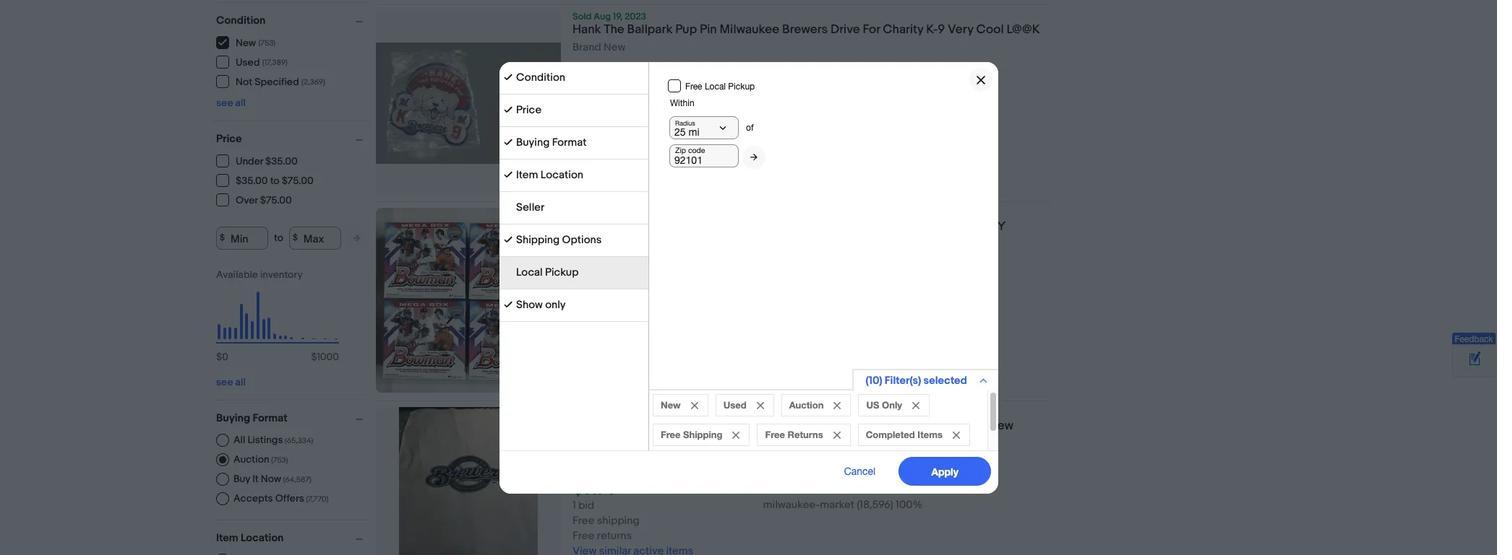 Task type: vqa. For each thing, say whether or not it's contained in the screenshot.


Task type: locate. For each thing, give the bounding box(es) containing it.
2 sell from the top
[[573, 361, 591, 375]]

see all button for price
[[216, 376, 246, 389]]

0 vertical spatial l@@k
[[1007, 22, 1040, 37]]

0 horizontal spatial local
[[516, 266, 542, 279]]

0 vertical spatial rated
[[797, 69, 827, 83]]

condition inside tab
[[516, 70, 565, 84]]

0 vertical spatial format
[[552, 136, 586, 149]]

1 top from the top
[[777, 69, 795, 83]]

1 this from the top
[[634, 148, 652, 162]]

it
[[252, 473, 259, 485]]

0 vertical spatial see all button
[[216, 97, 246, 109]]

see
[[216, 97, 233, 109], [216, 376, 233, 389]]

0 vertical spatial view similar active items link
[[573, 133, 694, 147]]

filter applied image inside price tab
[[504, 105, 512, 114]]

0 horizontal spatial used
[[236, 56, 260, 69]]

item location
[[516, 168, 583, 182], [216, 532, 284, 545]]

2 all from the top
[[235, 376, 246, 389]]

huge
[[817, 419, 848, 434]]

shipping down $9.79
[[597, 515, 640, 529]]

used for used (17,389)
[[236, 56, 260, 69]]

format for buying format dropdown button
[[253, 412, 288, 425]]

0 horizontal spatial auction
[[234, 454, 269, 466]]

0 vertical spatial shipping
[[516, 233, 559, 247]]

similar down free shipping
[[599, 346, 631, 359]]

1 vertical spatial item
[[216, 532, 238, 545]]

rated for $13.99
[[797, 69, 827, 83]]

None text field
[[669, 144, 738, 167]]

1 horizontal spatial item
[[516, 168, 538, 182]]

free inside free returns view similar active items sell one like this
[[573, 118, 595, 132]]

see all down not
[[216, 97, 246, 109]]

format inside tab
[[552, 136, 586, 149]]

items inside free returns view similar active items sell one like this
[[666, 133, 694, 147]]

new down sealed
[[604, 253, 625, 267]]

new up used (17,389) on the top left
[[236, 37, 256, 49]]

1 vertical spatial returns
[[597, 530, 632, 544]]

item down accepts
[[216, 532, 238, 545]]

milwaukee brewers promo sga blanket big huge 39" x 56" baseball brand new l@@k ! image
[[399, 408, 538, 556]]

rated down sold  aug 19, 2023 hank the ballpark pup pin milwaukee brewers drive for charity k-9 very cool l@@k brand new
[[797, 69, 827, 83]]

plus
[[829, 69, 850, 83], [829, 481, 850, 495]]

buying for buying format tab
[[516, 136, 549, 149]]

l@@k left ! at the left of page
[[573, 435, 606, 449]]

1 horizontal spatial buying
[[516, 136, 549, 149]]

top for $9.79
[[777, 481, 795, 495]]

1 filter applied image from the top
[[504, 105, 512, 114]]

sell down price tab
[[573, 148, 591, 162]]

buying up all
[[216, 412, 250, 425]]

pickup down the shipping options
[[545, 266, 578, 279]]

(2,369)
[[302, 77, 325, 87]]

one inside free returns view similar active items sell one like this
[[593, 148, 612, 162]]

items up the remove filter - condition - new image
[[666, 346, 694, 359]]

remove filter - condition - used image
[[756, 402, 764, 410]]

19,
[[613, 11, 623, 22]]

0 vertical spatial one
[[593, 148, 612, 162]]

active inside the view similar active items sell one like this
[[634, 346, 664, 359]]

1 vertical spatial active
[[634, 346, 664, 359]]

new down ! at the left of page
[[604, 453, 625, 466]]

format up all listings (65,334)
[[253, 412, 288, 425]]

l@@k inside milwaukee brewers promo sga blanket big huge 39" x 56" baseball brand new l@@k ! brand new
[[573, 435, 606, 449]]

one down price tab
[[593, 148, 612, 162]]

returns down $13.99
[[597, 118, 632, 132]]

1 vertical spatial all
[[235, 376, 246, 389]]

1 vertical spatial sell
[[573, 361, 591, 375]]

similar inside free returns view similar active items sell one like this
[[599, 133, 631, 147]]

$75.00 down under $35.00 on the left of the page
[[282, 175, 313, 187]]

brand
[[573, 40, 601, 54], [573, 253, 601, 267], [953, 419, 986, 434], [573, 453, 601, 466]]

2 similar from the top
[[599, 346, 631, 359]]

1 vertical spatial item location
[[216, 532, 284, 545]]

location
[[540, 168, 583, 182], [241, 532, 284, 545]]

1 vertical spatial local
[[516, 266, 542, 279]]

1 shipping from the top
[[597, 315, 640, 329]]

2 1 from the top
[[573, 500, 576, 514]]

filter applied image for buying format
[[504, 138, 512, 146]]

available
[[216, 269, 258, 281]]

brand right items
[[953, 419, 986, 434]]

(753) up used (17,389) on the top left
[[258, 38, 276, 48]]

1 like from the top
[[614, 148, 632, 162]]

item up "seller"
[[516, 168, 538, 182]]

1 horizontal spatial buying format
[[516, 136, 586, 149]]

1 bid for $13.99
[[573, 88, 594, 101]]

(753)
[[258, 38, 276, 48], [271, 456, 288, 465]]

$75.00
[[282, 175, 313, 187], [260, 194, 292, 207]]

 (7,770) Items text field
[[304, 495, 329, 504]]

0 horizontal spatial location
[[241, 532, 284, 545]]

all down not
[[235, 97, 246, 109]]

2 filter applied image from the top
[[504, 235, 512, 244]]

2 view from the top
[[573, 346, 597, 359]]

sell one like this link down free shipping
[[573, 361, 652, 375]]

1 vertical spatial filter applied image
[[504, 138, 512, 146]]

1 vertical spatial view
[[573, 346, 597, 359]]

0 vertical spatial top
[[777, 69, 795, 83]]

$35.00 up over $75.00 link
[[236, 175, 268, 187]]

brand inside lot of 4 (four) 2021 bowman baseball trading cards mega boxes factory sealed brand new
[[573, 253, 601, 267]]

0 vertical spatial sell
[[573, 148, 591, 162]]

2 1 bid from the top
[[573, 500, 594, 514]]

1 horizontal spatial location
[[540, 168, 583, 182]]

location for item location tab
[[540, 168, 583, 182]]

see for condition
[[216, 97, 233, 109]]

1 vertical spatial shipping
[[683, 429, 722, 441]]

auction for auction (753)
[[234, 454, 269, 466]]

view similar active items link down free shipping
[[573, 346, 694, 359]]

$35.00 to $75.00 link
[[216, 174, 314, 187]]

rated up milwaukee-
[[797, 481, 827, 495]]

1 horizontal spatial item location
[[516, 168, 583, 182]]

top up milwaukee-
[[777, 481, 795, 495]]

2 items from the top
[[666, 346, 694, 359]]

used up not
[[236, 56, 260, 69]]

like down free shipping
[[614, 361, 632, 375]]

shipping down the remove filter - condition - new image
[[683, 429, 722, 441]]

filter applied image inside shipping options tab
[[504, 235, 512, 244]]

item location inside item location tab
[[516, 168, 583, 182]]

tab list containing condition
[[499, 62, 648, 322]]

to down under $35.00 on the left of the page
[[270, 175, 279, 187]]

0 vertical spatial view
[[573, 133, 597, 147]]

1 vertical spatial $35.00
[[236, 175, 268, 187]]

(64,587)
[[283, 475, 312, 485]]

brewers inside sold  aug 19, 2023 hank the ballpark pup pin milwaukee brewers drive for charity k-9 very cool l@@k brand new
[[782, 22, 828, 37]]

2 returns from the top
[[597, 530, 632, 544]]

0 vertical spatial bid
[[578, 88, 594, 101]]

1 vertical spatial (753)
[[271, 456, 288, 465]]

returns
[[597, 118, 632, 132], [597, 530, 632, 544]]

2 rated from the top
[[797, 481, 827, 495]]

1 plus from the top
[[829, 69, 850, 83]]

accepts offers (7,770)
[[234, 493, 329, 505]]

l@@k right cool
[[1007, 22, 1040, 37]]

 (753) Items text field
[[269, 456, 288, 465]]

1 view similar active items link from the top
[[573, 133, 694, 147]]

condition up price tab
[[516, 70, 565, 84]]

brewers inside milwaukee brewers promo sga blanket big huge 39" x 56" baseball brand new l@@k ! brand new
[[635, 419, 681, 434]]

none text field inside dialog
[[669, 144, 738, 167]]

filter applied image inside 'condition' tab
[[504, 73, 512, 81]]

new left the remove filter - condition - new image
[[660, 399, 680, 411]]

location down buying format tab
[[540, 168, 583, 182]]

$75.00 inside 'link'
[[282, 175, 313, 187]]

1 horizontal spatial baseball
[[902, 419, 950, 434]]

auction up the it
[[234, 454, 269, 466]]

1 vertical spatial top
[[777, 481, 795, 495]]

2 top rated plus from the top
[[777, 481, 850, 495]]

1 one from the top
[[593, 148, 612, 162]]

0 horizontal spatial price
[[216, 132, 242, 146]]

1 sell one like this link from the top
[[573, 148, 652, 162]]

top rated plus for $13.99
[[777, 69, 850, 83]]

shipping
[[597, 315, 640, 329], [597, 515, 640, 529]]

like
[[614, 148, 632, 162], [614, 361, 632, 375]]

$35.00 up $35.00 to $75.00
[[265, 155, 298, 168]]

free for free shipping
[[660, 429, 680, 441]]

1 vertical spatial bid
[[578, 500, 594, 514]]

0 vertical spatial plus
[[829, 69, 850, 83]]

0 vertical spatial returns
[[597, 118, 632, 132]]

active inside free returns view similar active items sell one like this
[[634, 133, 664, 147]]

within
[[670, 98, 694, 108]]

1 vertical spatial one
[[593, 361, 612, 375]]

plus up the market
[[829, 481, 850, 495]]

0 horizontal spatial pickup
[[545, 266, 578, 279]]

0 horizontal spatial item location
[[216, 532, 284, 545]]

baseball left trading
[[747, 220, 795, 234]]

top rated plus
[[777, 69, 850, 83], [777, 481, 850, 495]]

location down accepts
[[241, 532, 284, 545]]

view
[[573, 133, 597, 147], [573, 346, 597, 359]]

sell one like this link down price tab
[[573, 148, 652, 162]]

condition
[[216, 13, 266, 27], [516, 70, 565, 84]]

milwaukee right pin
[[720, 22, 779, 37]]

condition button
[[216, 13, 369, 27]]

1 1 from the top
[[573, 88, 576, 101]]

buying down price tab
[[516, 136, 549, 149]]

1 horizontal spatial brewers
[[782, 22, 828, 37]]

1 horizontal spatial local
[[704, 81, 725, 91]]

2 one from the top
[[593, 361, 612, 375]]

(10) filter(s) selected
[[865, 374, 967, 388]]

(753) inside auction (753)
[[271, 456, 288, 465]]

view down free shipping
[[573, 346, 597, 359]]

filter applied image
[[504, 73, 512, 81], [504, 138, 512, 146], [504, 170, 512, 179]]

0 vertical spatial brewers
[[782, 22, 828, 37]]

sga
[[723, 419, 749, 434]]

1 returns from the top
[[597, 118, 632, 132]]

baseball inside lot of 4 (four) 2021 bowman baseball trading cards mega boxes factory sealed brand new
[[747, 220, 795, 234]]

brand up $9.79
[[573, 453, 601, 466]]

free
[[685, 81, 702, 91], [573, 118, 595, 132], [573, 315, 595, 329], [660, 429, 680, 441], [765, 429, 785, 441], [573, 515, 595, 529], [573, 530, 595, 544]]

dialog containing condition
[[0, 0, 1497, 556]]

this up (four)
[[634, 148, 652, 162]]

0 vertical spatial active
[[634, 133, 664, 147]]

item for item location tab
[[516, 168, 538, 182]]

condition up the new (753)
[[216, 13, 266, 27]]

used up sga
[[723, 399, 746, 411]]

0 vertical spatial see
[[216, 97, 233, 109]]

1 active from the top
[[634, 133, 664, 147]]

see all for condition
[[216, 97, 246, 109]]

2 view similar active items link from the top
[[573, 346, 694, 359]]

0 horizontal spatial buying format
[[216, 412, 288, 425]]

1 vertical spatial milwaukee
[[573, 419, 632, 434]]

$75.00 down $35.00 to $75.00
[[260, 194, 292, 207]]

1 all from the top
[[235, 97, 246, 109]]

this down free shipping
[[634, 361, 652, 375]]

shipping options
[[516, 233, 601, 247]]

1 vertical spatial see
[[216, 376, 233, 389]]

items down within
[[666, 133, 694, 147]]

to right minimum value in $ text field
[[274, 232, 283, 244]]

top rated plus up milwaukee-
[[777, 481, 850, 495]]

0 vertical spatial item
[[516, 168, 538, 182]]

within image
[[750, 153, 757, 161]]

price tab
[[499, 94, 648, 127]]

(753) for new
[[258, 38, 276, 48]]

used inside dialog
[[723, 399, 746, 411]]

0 vertical spatial milwaukee
[[720, 22, 779, 37]]

show
[[516, 298, 542, 312]]

item inside tab
[[516, 168, 538, 182]]

1 vertical spatial brewers
[[635, 419, 681, 434]]

this inside free returns view similar active items sell one like this
[[634, 148, 652, 162]]

0 vertical spatial sell one like this link
[[573, 148, 652, 162]]

top down sold  aug 19, 2023 hank the ballpark pup pin milwaukee brewers drive for charity k-9 very cool l@@k brand new
[[777, 69, 795, 83]]

(753) inside the new (753)
[[258, 38, 276, 48]]

0 horizontal spatial item
[[216, 532, 238, 545]]

1 vertical spatial pickup
[[545, 266, 578, 279]]

buying format down price tab
[[516, 136, 586, 149]]

2 this from the top
[[634, 361, 652, 375]]

0 vertical spatial (753)
[[258, 38, 276, 48]]

price up the under
[[216, 132, 242, 146]]

filter applied image for price
[[504, 105, 512, 114]]

1 vertical spatial buying format
[[216, 412, 288, 425]]

filter applied image inside item location tab
[[504, 170, 512, 179]]

auction inside dialog
[[789, 399, 823, 411]]

3 filter applied image from the top
[[504, 170, 512, 179]]

2 see from the top
[[216, 376, 233, 389]]

local
[[704, 81, 725, 91], [516, 266, 542, 279]]

offers
[[275, 493, 304, 505]]

2 plus from the top
[[829, 481, 850, 495]]

0 vertical spatial $75.00
[[282, 175, 313, 187]]

sell
[[573, 148, 591, 162], [573, 361, 591, 375]]

show only tab
[[499, 290, 648, 322]]

tab list
[[499, 62, 648, 322]]

baseball down remove filter - item location - us only image
[[902, 419, 950, 434]]

1 items from the top
[[666, 133, 694, 147]]

1 vertical spatial view similar active items link
[[573, 346, 694, 359]]

0 vertical spatial filter applied image
[[504, 105, 512, 114]]

of
[[746, 123, 753, 133]]

1 bid
[[573, 88, 594, 101], [573, 500, 594, 514]]

1 vertical spatial condition
[[516, 70, 565, 84]]

format down price tab
[[552, 136, 586, 149]]

l@@k inside sold  aug 19, 2023 hank the ballpark pup pin milwaukee brewers drive for charity k-9 very cool l@@k brand new
[[1007, 22, 1040, 37]]

active
[[634, 133, 664, 147], [634, 346, 664, 359]]

shipping down "seller"
[[516, 233, 559, 247]]

this
[[634, 148, 652, 162], [634, 361, 652, 375]]

boxes
[[914, 220, 949, 234]]

shipping down $79.99
[[597, 315, 640, 329]]

item location down accepts
[[216, 532, 284, 545]]

see all for price
[[216, 376, 246, 389]]

buying format up all
[[216, 412, 288, 425]]

0 horizontal spatial condition
[[216, 13, 266, 27]]

local up the show
[[516, 266, 542, 279]]

1 see all button from the top
[[216, 97, 246, 109]]

condition for 'condition' tab
[[516, 70, 565, 84]]

0 vertical spatial shipping
[[597, 315, 640, 329]]

one inside the view similar active items sell one like this
[[593, 361, 612, 375]]

sell inside free returns view similar active items sell one like this
[[573, 148, 591, 162]]

1 bid for $9.79
[[573, 500, 594, 514]]

plus down drive
[[829, 69, 850, 83]]

bid
[[578, 88, 594, 101], [578, 500, 594, 514]]

1 horizontal spatial format
[[552, 136, 586, 149]]

bid for $9.79
[[578, 500, 594, 514]]

0 vertical spatial location
[[540, 168, 583, 182]]

this inside the view similar active items sell one like this
[[634, 361, 652, 375]]

1 horizontal spatial pickup
[[728, 81, 755, 91]]

1 vertical spatial shipping
[[597, 515, 640, 529]]

over $75.00
[[236, 194, 292, 207]]

(753) up buy it now (64,587)
[[271, 456, 288, 465]]

see all button for condition
[[216, 97, 246, 109]]

0 vertical spatial baseball
[[747, 220, 795, 234]]

filter applied image inside buying format tab
[[504, 138, 512, 146]]

0 horizontal spatial format
[[253, 412, 288, 425]]

1 vertical spatial plus
[[829, 481, 850, 495]]

brand down sealed
[[573, 253, 601, 267]]

2 bid from the top
[[578, 500, 594, 514]]

like inside free returns view similar active items sell one like this
[[614, 148, 632, 162]]

1 bid from the top
[[578, 88, 594, 101]]

filter applied image
[[504, 105, 512, 114], [504, 235, 512, 244], [504, 300, 512, 309]]

to inside 'link'
[[270, 175, 279, 187]]

view down price tab
[[573, 133, 597, 147]]

0 vertical spatial item location
[[516, 168, 583, 182]]

sell down free shipping
[[573, 361, 591, 375]]

1 1 bid from the top
[[573, 88, 594, 101]]

0 vertical spatial see all
[[216, 97, 246, 109]]

0 horizontal spatial milwaukee
[[573, 419, 632, 434]]

0 vertical spatial all
[[235, 97, 246, 109]]

local down pin
[[704, 81, 725, 91]]

1 vertical spatial filter applied image
[[504, 235, 512, 244]]

shipping options tab
[[499, 224, 648, 257]]

blanket
[[752, 419, 794, 434]]

0 vertical spatial top rated plus
[[777, 69, 850, 83]]

Minimum Value in $ text field
[[216, 227, 268, 250]]

0 vertical spatial $35.00
[[265, 155, 298, 168]]

free returns view similar active items sell one like this
[[573, 118, 694, 162]]

1 horizontal spatial used
[[723, 399, 746, 411]]

similar down price tab
[[599, 133, 631, 147]]

new down the
[[604, 40, 625, 54]]

brewers left promo
[[635, 419, 681, 434]]

1 see all from the top
[[216, 97, 246, 109]]

2 active from the top
[[634, 346, 664, 359]]

1 similar from the top
[[599, 133, 631, 147]]

like inside the view similar active items sell one like this
[[614, 361, 632, 375]]

1 vertical spatial 1
[[573, 500, 576, 514]]

dialog
[[0, 0, 1497, 556]]

2 see all from the top
[[216, 376, 246, 389]]

price inside price tab
[[516, 103, 541, 117]]

2 top from the top
[[777, 481, 795, 495]]

2 see all button from the top
[[216, 376, 246, 389]]

3 filter applied image from the top
[[504, 300, 512, 309]]

item location for item location tab
[[516, 168, 583, 182]]

apply button
[[899, 457, 991, 486]]

1 horizontal spatial l@@k
[[1007, 22, 1040, 37]]

similar
[[599, 133, 631, 147], [599, 346, 631, 359]]

0 vertical spatial price
[[516, 103, 541, 117]]

buying format inside tab
[[516, 136, 586, 149]]

1 rated from the top
[[797, 69, 827, 83]]

(10) filter(s) selected button
[[852, 369, 998, 391]]

like down price tab
[[614, 148, 632, 162]]

one
[[593, 148, 612, 162], [593, 361, 612, 375]]

1 vertical spatial location
[[241, 532, 284, 545]]

1 view from the top
[[573, 133, 597, 147]]

auction up big
[[789, 399, 823, 411]]

filter applied image for shipping options
[[504, 235, 512, 244]]

1 vertical spatial sell one like this link
[[573, 361, 652, 375]]

price
[[516, 103, 541, 117], [216, 132, 242, 146]]

2 shipping from the top
[[597, 515, 640, 529]]

see all button down not
[[216, 97, 246, 109]]

all up all
[[235, 376, 246, 389]]

$9.79
[[573, 479, 619, 501]]

1 sell from the top
[[573, 148, 591, 162]]

used
[[236, 56, 260, 69], [723, 399, 746, 411]]

1 filter applied image from the top
[[504, 73, 512, 81]]

free local pickup
[[685, 81, 755, 91]]

hank the ballpark pup pin milwaukee brewers drive for charity k-9 very cool l@@k heading
[[573, 22, 1040, 37]]

1 horizontal spatial milwaukee
[[720, 22, 779, 37]]

1 horizontal spatial condition
[[516, 70, 565, 84]]

0 vertical spatial items
[[666, 133, 694, 147]]

view similar active items link
[[573, 133, 694, 147], [573, 346, 694, 359]]

0 vertical spatial similar
[[599, 133, 631, 147]]

0 horizontal spatial baseball
[[747, 220, 795, 234]]

view similar active items link down within
[[573, 133, 694, 147]]

buying inside tab
[[516, 136, 549, 149]]

$35.00 to $75.00
[[236, 175, 313, 187]]

brand down hank
[[573, 40, 601, 54]]

brewers left drive
[[782, 22, 828, 37]]

1 vertical spatial items
[[666, 346, 694, 359]]

milwaukee inside sold  aug 19, 2023 hank the ballpark pup pin milwaukee brewers drive for charity k-9 very cool l@@k brand new
[[720, 22, 779, 37]]

price down 'condition' tab
[[516, 103, 541, 117]]

0 vertical spatial this
[[634, 148, 652, 162]]

1 see from the top
[[216, 97, 233, 109]]

top rated plus down sold  aug 19, 2023 hank the ballpark pup pin milwaukee brewers drive for charity k-9 very cool l@@k brand new
[[777, 69, 850, 83]]

returns down $9.79
[[597, 530, 632, 544]]

completed items
[[865, 429, 942, 441]]

item location up "seller"
[[516, 168, 583, 182]]

2 filter applied image from the top
[[504, 138, 512, 146]]

0 horizontal spatial buying
[[216, 412, 250, 425]]

see all button down 0
[[216, 376, 246, 389]]

milwaukee up ! at the left of page
[[573, 419, 632, 434]]

remove filter - shipping options - free shipping image
[[732, 432, 740, 439]]

remove filter - show only - free returns image
[[833, 432, 840, 439]]

1 top rated plus from the top
[[777, 69, 850, 83]]

buying format for buying format tab
[[516, 136, 586, 149]]

cancel button
[[828, 457, 891, 486]]

x
[[872, 419, 878, 434]]

1 for $13.99
[[573, 88, 576, 101]]

1 vertical spatial 1 bid
[[573, 500, 594, 514]]

filter(s)
[[884, 374, 921, 388]]

2 vertical spatial filter applied image
[[504, 300, 512, 309]]

1 vertical spatial baseball
[[902, 419, 950, 434]]

1 horizontal spatial auction
[[789, 399, 823, 411]]

1 vertical spatial format
[[253, 412, 288, 425]]

39"
[[850, 419, 869, 434]]

tab list inside dialog
[[499, 62, 648, 322]]

filter applied image inside the show only tab
[[504, 300, 512, 309]]

see all down 0
[[216, 376, 246, 389]]

inventory
[[260, 269, 303, 281]]

sold  aug 19, 2023 hank the ballpark pup pin milwaukee brewers drive for charity k-9 very cool l@@k brand new
[[573, 11, 1040, 54]]

location inside tab
[[540, 168, 583, 182]]

0 vertical spatial auction
[[789, 399, 823, 411]]

2 like from the top
[[614, 361, 632, 375]]

pickup up of
[[728, 81, 755, 91]]

0 vertical spatial to
[[270, 175, 279, 187]]

0 vertical spatial buying format
[[516, 136, 586, 149]]

one down free shipping
[[593, 361, 612, 375]]

sold
[[573, 11, 592, 22]]



Task type: describe. For each thing, give the bounding box(es) containing it.
condition tab
[[499, 62, 648, 94]]

$13.99
[[573, 67, 627, 89]]

items
[[917, 429, 942, 441]]

(753) for auction
[[271, 456, 288, 465]]

free shipping
[[573, 315, 640, 329]]

1 horizontal spatial shipping
[[683, 429, 722, 441]]

condition for "condition" dropdown button at the top left of the page
[[216, 13, 266, 27]]

feedback
[[1455, 335, 1493, 345]]

item location button
[[216, 532, 369, 545]]

factory
[[952, 220, 1006, 234]]

$ 0
[[216, 351, 228, 363]]

0
[[222, 351, 228, 363]]

(10)
[[865, 374, 882, 388]]

cool
[[976, 22, 1004, 37]]

milwaukee brewers promo sga blanket big huge 39" x 56" baseball brand new l@@k ! brand new
[[573, 419, 1014, 466]]

all for price
[[235, 376, 246, 389]]

(17,389)
[[262, 58, 288, 67]]

not
[[236, 76, 252, 88]]

0 vertical spatial local
[[704, 81, 725, 91]]

shipping inside milwaukee-market (18,596) 100% free shipping free returns
[[597, 515, 640, 529]]

selected
[[923, 374, 967, 388]]

$79.99
[[573, 279, 629, 302]]

shipping inside shipping options tab
[[516, 233, 559, 247]]

remove filter - condition - new image
[[691, 402, 698, 410]]

buying format button
[[216, 412, 369, 425]]

graph of available inventory between $0 and $1000+ image
[[216, 269, 339, 371]]

all listings (65,334)
[[234, 434, 313, 446]]

free for free local pickup
[[685, 81, 702, 91]]

of
[[596, 220, 612, 234]]

view inside the view similar active items sell one like this
[[573, 346, 597, 359]]

used for used
[[723, 399, 746, 411]]

specified
[[255, 76, 299, 88]]

top for $13.99
[[777, 69, 795, 83]]

price for price dropdown button
[[216, 132, 242, 146]]

lot
[[573, 220, 594, 234]]

1 vertical spatial $75.00
[[260, 194, 292, 207]]

now
[[261, 473, 281, 485]]

price button
[[216, 132, 369, 146]]

milwaukee inside milwaukee brewers promo sga blanket big huge 39" x 56" baseball brand new l@@k ! brand new
[[573, 419, 632, 434]]

milwaukee brewers promo sga blanket big huge 39" x 56" baseball brand new l@@k ! heading
[[573, 419, 1014, 449]]

free shipping
[[660, 429, 722, 441]]

under $35.00 link
[[216, 154, 298, 168]]

buying format tab
[[499, 127, 648, 159]]

trading
[[798, 220, 840, 234]]

market
[[820, 499, 854, 513]]

cancel
[[844, 466, 875, 478]]

milwaukee brewers promo sga blanket big huge 39" x 56" baseball brand new l@@k ! link
[[573, 419, 1049, 453]]

only
[[545, 298, 565, 312]]

free returns
[[765, 429, 823, 441]]

pup
[[675, 22, 697, 37]]

new (753)
[[236, 37, 276, 49]]

view inside free returns view similar active items sell one like this
[[573, 133, 597, 147]]

under
[[236, 155, 263, 168]]

mega
[[879, 220, 912, 234]]

56"
[[881, 419, 900, 434]]

returns inside free returns view similar active items sell one like this
[[597, 118, 632, 132]]

baseball inside milwaukee brewers promo sga blanket big huge 39" x 56" baseball brand new l@@k ! brand new
[[902, 419, 950, 434]]

drive
[[831, 22, 860, 37]]

item location tab
[[499, 159, 648, 192]]

pin
[[700, 22, 717, 37]]

top rated plus for $9.79
[[777, 481, 850, 495]]

2021
[[667, 220, 693, 234]]

item for item location dropdown button
[[216, 532, 238, 545]]

new inside dialog
[[660, 399, 680, 411]]

only
[[882, 399, 902, 411]]

big
[[796, 419, 815, 434]]

under $35.00
[[236, 155, 298, 168]]

price for price tab
[[516, 103, 541, 117]]

us only
[[866, 399, 902, 411]]

accepts
[[234, 493, 273, 505]]

(7,770)
[[306, 495, 329, 504]]

(65,334)
[[285, 436, 313, 446]]

rated for $9.79
[[797, 481, 827, 495]]

auction for auction
[[789, 399, 823, 411]]

bowman
[[696, 220, 744, 234]]

2 sell one like this link from the top
[[573, 361, 652, 375]]

for
[[863, 22, 880, 37]]

all for condition
[[235, 97, 246, 109]]

over $75.00 link
[[216, 193, 293, 207]]

hank
[[573, 22, 601, 37]]

bid for $13.99
[[578, 88, 594, 101]]

sell inside the view similar active items sell one like this
[[573, 361, 591, 375]]

over
[[236, 194, 258, 207]]

plus for $13.99
[[829, 69, 850, 83]]

filter applied image for condition
[[504, 73, 512, 81]]

new right remove filter - show only - completed items image
[[989, 419, 1014, 434]]

cards
[[842, 220, 877, 234]]

1 for $9.79
[[573, 500, 576, 514]]

brand inside sold  aug 19, 2023 hank the ballpark pup pin milwaukee brewers drive for charity k-9 very cool l@@k brand new
[[573, 40, 601, 54]]

all
[[234, 434, 245, 446]]

2023
[[625, 11, 646, 22]]

buying format for buying format dropdown button
[[216, 412, 288, 425]]

item location for item location dropdown button
[[216, 532, 284, 545]]

lot of 4 (four) 2021 bowman baseball trading cards mega boxes factory sealed image
[[376, 208, 561, 393]]

hank the ballpark pup pin milwaukee brewers drive for charity k-9 very cool l@@k link
[[573, 22, 1049, 41]]

remove filter - buying format - auction image
[[833, 402, 841, 410]]

items inside the view similar active items sell one like this
[[666, 346, 694, 359]]

local inside tab list
[[516, 266, 542, 279]]

remove filter - show only - completed items image
[[952, 432, 960, 439]]

1000
[[317, 351, 339, 363]]

milwaukee-market (18,596) 100% free shipping free returns
[[573, 499, 923, 544]]

very
[[948, 22, 973, 37]]

new inside sold  aug 19, 2023 hank the ballpark pup pin milwaukee brewers drive for charity k-9 very cool l@@k brand new
[[604, 40, 625, 54]]

filter applied image for show only
[[504, 300, 512, 309]]

!
[[609, 435, 613, 449]]

$ 1000
[[311, 351, 339, 363]]

free for free returns view similar active items sell one like this
[[573, 118, 595, 132]]

location for item location dropdown button
[[241, 532, 284, 545]]

format for buying format tab
[[552, 136, 586, 149]]

(18,596)
[[857, 499, 893, 513]]

new inside lot of 4 (four) 2021 bowman baseball trading cards mega boxes factory sealed brand new
[[604, 253, 625, 267]]

4
[[615, 220, 623, 234]]

buying for buying format dropdown button
[[216, 412, 250, 425]]

free for free returns
[[765, 429, 785, 441]]

remove filter - item location - us only image
[[912, 402, 919, 410]]

k-
[[926, 22, 938, 37]]

$35.00 inside 'link'
[[236, 175, 268, 187]]

plus for $9.79
[[829, 481, 850, 495]]

not specified (2,369)
[[236, 76, 325, 88]]

 (65,334) Items text field
[[283, 436, 313, 446]]

local pickup
[[516, 266, 578, 279]]

used (17,389)
[[236, 56, 288, 69]]

auction (753)
[[234, 454, 288, 466]]

 (64,587) Items text field
[[281, 475, 312, 485]]

lot of 4 (four) 2021 bowman baseball trading cards mega boxes factory sealed heading
[[573, 220, 1006, 249]]

9
[[938, 22, 945, 37]]

charity
[[883, 22, 923, 37]]

show only
[[516, 298, 565, 312]]

free for free shipping
[[573, 315, 595, 329]]

the
[[604, 22, 624, 37]]

options
[[562, 233, 601, 247]]

lot of 4 (four) 2021 bowman baseball trading cards mega boxes factory sealed link
[[573, 220, 1049, 254]]

see for price
[[216, 376, 233, 389]]

filter applied image for item location
[[504, 170, 512, 179]]

lot of 4 (four) 2021 bowman baseball trading cards mega boxes factory sealed brand new
[[573, 220, 1006, 267]]

available inventory
[[216, 269, 303, 281]]

completed
[[865, 429, 915, 441]]

1 vertical spatial to
[[274, 232, 283, 244]]

Maximum Value in $ text field
[[289, 227, 341, 250]]

similar inside the view similar active items sell one like this
[[599, 346, 631, 359]]

hank the ballpark pup pin milwaukee brewers drive for charity k-9 very cool l@@k image
[[376, 43, 561, 164]]

listings
[[248, 434, 283, 446]]

returns inside milwaukee-market (18,596) 100% free shipping free returns
[[597, 530, 632, 544]]

(four)
[[625, 220, 665, 234]]

apply
[[931, 466, 958, 478]]

pickup inside tab list
[[545, 266, 578, 279]]



